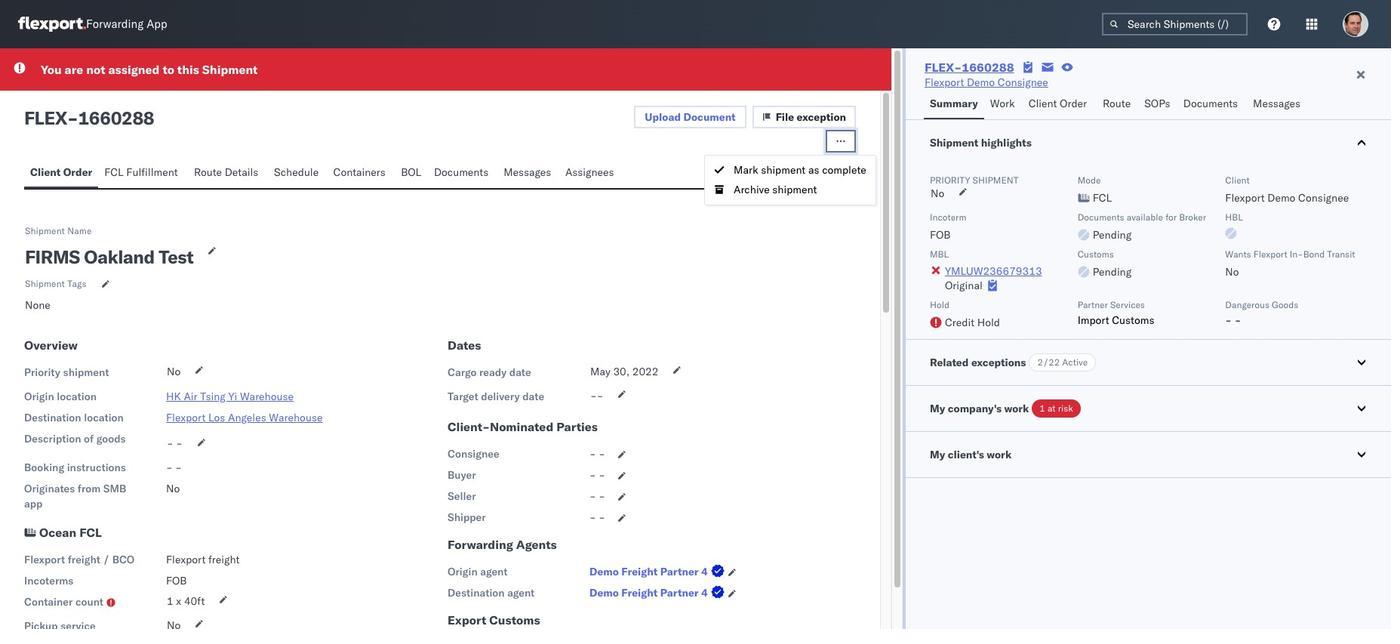 Task type: vqa. For each thing, say whether or not it's contained in the screenshot.
bottommost Pending
yes



Task type: describe. For each thing, give the bounding box(es) containing it.
0 horizontal spatial consignee
[[448, 447, 500, 461]]

goods
[[1272, 299, 1299, 310]]

1 vertical spatial warehouse
[[269, 411, 323, 424]]

demo inside client flexport demo consignee incoterm fob
[[1268, 191, 1296, 205]]

work for my client's work
[[987, 448, 1012, 461]]

1 horizontal spatial client
[[1029, 97, 1058, 110]]

shipment for shipment highlights
[[930, 136, 979, 150]]

my company's work
[[930, 402, 1029, 415]]

forwarding app
[[86, 17, 167, 31]]

firms oakland test
[[25, 245, 193, 268]]

no inside the wants flexport in-bond transit no
[[1226, 265, 1240, 279]]

upload document button
[[635, 106, 747, 128]]

partner for destination agent
[[661, 586, 699, 600]]

dates
[[448, 338, 481, 353]]

import
[[1078, 313, 1110, 327]]

2 vertical spatial fcl
[[79, 525, 102, 540]]

sops
[[1145, 97, 1171, 110]]

date for target delivery date
[[523, 390, 544, 403]]

originates
[[24, 482, 75, 495]]

assigned
[[108, 62, 160, 77]]

flexport freight
[[166, 553, 240, 566]]

documents for the top documents button
[[1184, 97, 1238, 110]]

origin for origin agent
[[448, 565, 478, 578]]

messages for the topmost messages button
[[1254, 97, 1301, 110]]

work button
[[984, 90, 1023, 119]]

shipment highlights button
[[906, 120, 1392, 165]]

client's
[[948, 448, 985, 461]]

agent for destination agent
[[508, 586, 535, 600]]

hk
[[166, 390, 181, 403]]

containers
[[333, 165, 386, 179]]

risk
[[1058, 402, 1074, 414]]

messages for bottommost messages button
[[504, 165, 551, 179]]

incoterm
[[930, 211, 967, 223]]

smb
[[103, 482, 126, 495]]

client-
[[448, 419, 490, 434]]

0 vertical spatial warehouse
[[240, 390, 294, 403]]

1 vertical spatial documents button
[[428, 159, 498, 188]]

may
[[590, 365, 611, 378]]

freight for flexport freight / bco
[[68, 553, 100, 566]]

file
[[776, 110, 794, 124]]

cargo ready date
[[448, 365, 531, 379]]

ymluw236679313 button
[[945, 264, 1042, 278]]

los
[[208, 411, 225, 424]]

1 for 1 x 40ft
[[167, 594, 173, 608]]

ocean
[[39, 525, 76, 540]]

complete
[[822, 163, 867, 177]]

destination agent
[[448, 586, 535, 600]]

0 horizontal spatial client order
[[30, 165, 92, 179]]

consignee inside client flexport demo consignee incoterm fob
[[1299, 191, 1350, 205]]

0 horizontal spatial priority
[[24, 365, 60, 379]]

0 horizontal spatial client
[[30, 165, 61, 179]]

demo freight partner 4 link for origin agent
[[590, 564, 728, 579]]

assignees
[[565, 165, 614, 179]]

wants
[[1226, 248, 1252, 260]]

mark shipment as complete
[[734, 163, 867, 177]]

fob inside client flexport demo consignee incoterm fob
[[930, 228, 951, 242]]

ymluw236679313
[[945, 264, 1042, 278]]

1 at risk
[[1040, 402, 1074, 414]]

1 vertical spatial 1660288
[[78, 106, 154, 129]]

incoterms
[[24, 574, 74, 587]]

fcl for fcl
[[1093, 191, 1112, 205]]

1 horizontal spatial client order button
[[1023, 90, 1097, 119]]

documents available for broker
[[1078, 211, 1207, 223]]

in-
[[1290, 248, 1304, 260]]

seller
[[448, 489, 476, 503]]

client inside client flexport demo consignee incoterm fob
[[1226, 174, 1250, 186]]

- - for consignee
[[590, 447, 606, 461]]

file exception
[[776, 110, 846, 124]]

destination for destination location
[[24, 411, 81, 424]]

- - for shipper
[[590, 510, 606, 524]]

flexport for flexport demo consignee
[[925, 76, 965, 89]]

freight for flexport freight
[[208, 553, 240, 566]]

0 vertical spatial priority
[[930, 174, 971, 186]]

documents for documents available for broker
[[1078, 211, 1125, 223]]

fcl fulfillment
[[104, 165, 178, 179]]

1 vertical spatial messages button
[[498, 159, 559, 188]]

export customs
[[448, 612, 540, 628]]

1 vertical spatial fob
[[166, 574, 187, 587]]

schedule
[[274, 165, 319, 179]]

partner inside partner services import customs
[[1078, 299, 1108, 310]]

agent for origin agent
[[480, 565, 508, 578]]

location for destination location
[[84, 411, 124, 424]]

no up incoterm
[[931, 187, 945, 200]]

fcl fulfillment button
[[98, 159, 188, 188]]

route for route
[[1103, 97, 1131, 110]]

hbl
[[1226, 211, 1243, 223]]

shipment right the 'this'
[[202, 62, 258, 77]]

partner for origin agent
[[661, 565, 699, 578]]

origin for origin location
[[24, 390, 54, 403]]

my for my company's work
[[930, 402, 946, 415]]

flex-1660288
[[925, 60, 1015, 75]]

yi
[[228, 390, 237, 403]]

parties
[[557, 419, 598, 434]]

bond
[[1304, 248, 1325, 260]]

containers button
[[327, 159, 395, 188]]

export
[[448, 612, 487, 628]]

at
[[1048, 402, 1056, 414]]

flex-
[[925, 60, 962, 75]]

4 for destination agent
[[702, 586, 708, 600]]

2022
[[633, 365, 659, 378]]

you
[[41, 62, 62, 77]]

target delivery date
[[448, 390, 544, 403]]

schedule button
[[268, 159, 327, 188]]

shipment name
[[25, 225, 92, 236]]

shipment for shipment tags
[[25, 278, 65, 289]]

company's
[[948, 402, 1002, 415]]

30,
[[613, 365, 630, 378]]

wants flexport in-bond transit no
[[1226, 248, 1356, 279]]

details
[[225, 165, 259, 179]]

tags
[[67, 278, 87, 289]]

available
[[1127, 211, 1164, 223]]

client-nominated parties
[[448, 419, 598, 434]]

upload
[[645, 110, 681, 124]]

target
[[448, 390, 479, 403]]

0 vertical spatial client order
[[1029, 97, 1087, 110]]

flexport demo consignee link
[[925, 75, 1049, 90]]

my client's work
[[930, 448, 1012, 461]]

shipment up origin location
[[63, 365, 109, 379]]

services
[[1111, 299, 1145, 310]]

1 vertical spatial order
[[63, 165, 92, 179]]

1 for 1 at risk
[[1040, 402, 1046, 414]]

exception
[[797, 110, 846, 124]]

dangerous
[[1226, 299, 1270, 310]]

upload document
[[645, 110, 736, 124]]

instructions
[[67, 461, 126, 474]]

to
[[163, 62, 174, 77]]

flexport inside client flexport demo consignee incoterm fob
[[1226, 191, 1265, 205]]

forwarding for forwarding agents
[[448, 537, 513, 552]]

cargo
[[448, 365, 477, 379]]

0 vertical spatial messages button
[[1247, 90, 1309, 119]]

test
[[159, 245, 193, 268]]



Task type: locate. For each thing, give the bounding box(es) containing it.
origin up destination location
[[24, 390, 54, 403]]

1 freight from the left
[[68, 553, 100, 566]]

forwarding agents
[[448, 537, 557, 552]]

2 vertical spatial customs
[[490, 612, 540, 628]]

shipment tags
[[25, 278, 87, 289]]

1 vertical spatial forwarding
[[448, 537, 513, 552]]

0 horizontal spatial freight
[[68, 553, 100, 566]]

1 vertical spatial priority shipment
[[24, 365, 109, 379]]

fcl
[[104, 165, 124, 179], [1093, 191, 1112, 205], [79, 525, 102, 540]]

exceptions
[[972, 356, 1027, 369]]

shipper
[[448, 510, 486, 524]]

no down wants
[[1226, 265, 1240, 279]]

pending for customs
[[1093, 265, 1132, 279]]

work inside button
[[987, 448, 1012, 461]]

bol button
[[395, 159, 428, 188]]

from
[[78, 482, 101, 495]]

x
[[176, 594, 181, 608]]

0 vertical spatial 1660288
[[962, 60, 1015, 75]]

1 horizontal spatial messages
[[1254, 97, 1301, 110]]

count
[[75, 595, 103, 609]]

goods
[[96, 432, 126, 446]]

0 vertical spatial consignee
[[998, 76, 1049, 89]]

related
[[930, 356, 969, 369]]

0 horizontal spatial client order button
[[24, 159, 98, 188]]

1 vertical spatial hold
[[978, 316, 1001, 329]]

you are not assigned to this shipment
[[41, 62, 258, 77]]

date up 'client-nominated parties'
[[523, 390, 544, 403]]

0 vertical spatial 1
[[1040, 402, 1046, 414]]

flexport for flexport freight
[[166, 553, 206, 566]]

flexport down the flex-
[[925, 76, 965, 89]]

1 horizontal spatial client order
[[1029, 97, 1087, 110]]

name
[[67, 225, 92, 236]]

shipment inside button
[[930, 136, 979, 150]]

date for cargo ready date
[[510, 365, 531, 379]]

1 vertical spatial 1
[[167, 594, 173, 608]]

date right ready
[[510, 365, 531, 379]]

shipment down highlights
[[973, 174, 1019, 186]]

shipment down mark shipment as complete
[[773, 183, 817, 197]]

- -
[[167, 436, 183, 450], [590, 447, 606, 461], [166, 461, 182, 474], [590, 468, 606, 482], [590, 489, 606, 503], [590, 510, 606, 524]]

1 horizontal spatial hold
[[978, 316, 1001, 329]]

destination for destination agent
[[448, 586, 505, 600]]

documents down the mode
[[1078, 211, 1125, 223]]

0 vertical spatial fcl
[[104, 165, 124, 179]]

firms
[[25, 245, 80, 268]]

messages button
[[1247, 90, 1309, 119], [498, 159, 559, 188]]

documents button right bol
[[428, 159, 498, 188]]

0 vertical spatial freight
[[622, 565, 658, 578]]

client order button right work at the top of the page
[[1023, 90, 1097, 119]]

1 my from the top
[[930, 402, 946, 415]]

2 my from the top
[[930, 448, 946, 461]]

documents button right sops
[[1178, 90, 1247, 119]]

pending for documents available for broker
[[1093, 228, 1132, 242]]

flexport for flexport freight / bco
[[24, 553, 65, 566]]

credit
[[945, 316, 975, 329]]

flexport down "air"
[[166, 411, 206, 424]]

0 vertical spatial demo freight partner 4
[[590, 565, 708, 578]]

consignee up buyer
[[448, 447, 500, 461]]

for
[[1166, 211, 1177, 223]]

fcl up flexport freight / bco at the bottom of page
[[79, 525, 102, 540]]

0 vertical spatial partner
[[1078, 299, 1108, 310]]

documents button
[[1178, 90, 1247, 119], [428, 159, 498, 188]]

flexport up 1 x 40ft
[[166, 553, 206, 566]]

1 pending from the top
[[1093, 228, 1132, 242]]

as
[[809, 163, 820, 177]]

fulfillment
[[126, 165, 178, 179]]

my inside button
[[930, 448, 946, 461]]

destination
[[24, 411, 81, 424], [448, 586, 505, 600]]

demo freight partner 4 for destination agent
[[590, 586, 708, 600]]

shipment down "summary" button
[[930, 136, 979, 150]]

fcl left 'fulfillment' on the top left
[[104, 165, 124, 179]]

route for route details
[[194, 165, 222, 179]]

2 vertical spatial consignee
[[448, 447, 500, 461]]

flexport up incoterms
[[24, 553, 65, 566]]

1 horizontal spatial route
[[1103, 97, 1131, 110]]

fob up mbl
[[930, 228, 951, 242]]

messages
[[1254, 97, 1301, 110], [504, 165, 551, 179]]

agent up the export customs
[[508, 586, 535, 600]]

my client's work button
[[906, 432, 1392, 477]]

description
[[24, 432, 81, 446]]

0 vertical spatial fob
[[930, 228, 951, 242]]

1 demo freight partner 4 from the top
[[590, 565, 708, 578]]

highlights
[[981, 136, 1032, 150]]

Search Shipments (/) text field
[[1102, 13, 1248, 35]]

1 vertical spatial client order
[[30, 165, 92, 179]]

1 vertical spatial fcl
[[1093, 191, 1112, 205]]

shipment highlights
[[930, 136, 1032, 150]]

credit hold
[[945, 316, 1001, 329]]

customs down services
[[1112, 313, 1155, 327]]

of
[[84, 432, 94, 446]]

order left route button
[[1060, 97, 1087, 110]]

client
[[1029, 97, 1058, 110], [30, 165, 61, 179], [1226, 174, 1250, 186]]

warehouse right angeles
[[269, 411, 323, 424]]

shipment up "firms"
[[25, 225, 65, 236]]

0 vertical spatial documents
[[1184, 97, 1238, 110]]

0 vertical spatial priority shipment
[[930, 174, 1019, 186]]

0 vertical spatial pending
[[1093, 228, 1132, 242]]

1 horizontal spatial messages button
[[1247, 90, 1309, 119]]

- - for buyer
[[590, 468, 606, 482]]

flexport inside the wants flexport in-bond transit no
[[1254, 248, 1288, 260]]

0 horizontal spatial fob
[[166, 574, 187, 587]]

0 vertical spatial client order button
[[1023, 90, 1097, 119]]

destination down origin agent at the left of page
[[448, 586, 505, 600]]

0 horizontal spatial forwarding
[[86, 17, 144, 31]]

freight for destination agent
[[622, 586, 658, 600]]

0 horizontal spatial origin
[[24, 390, 54, 403]]

may 30, 2022
[[590, 365, 659, 378]]

client up hbl
[[1226, 174, 1250, 186]]

route details
[[194, 165, 259, 179]]

consignee up work at the top of the page
[[998, 76, 1049, 89]]

2 horizontal spatial fcl
[[1093, 191, 1112, 205]]

1 vertical spatial location
[[84, 411, 124, 424]]

1 vertical spatial demo freight partner 4 link
[[590, 585, 728, 600]]

1 vertical spatial documents
[[434, 165, 489, 179]]

0 horizontal spatial messages button
[[498, 159, 559, 188]]

1 demo freight partner 4 link from the top
[[590, 564, 728, 579]]

0 horizontal spatial 1
[[167, 594, 173, 608]]

1 vertical spatial consignee
[[1299, 191, 1350, 205]]

documents right sops button
[[1184, 97, 1238, 110]]

flexport los angeles warehouse link
[[166, 411, 323, 424]]

forwarding for forwarding app
[[86, 17, 144, 31]]

1 vertical spatial destination
[[448, 586, 505, 600]]

1
[[1040, 402, 1046, 414], [167, 594, 173, 608]]

flex - 1660288
[[24, 106, 154, 129]]

booking instructions
[[24, 461, 126, 474]]

4 for origin agent
[[702, 565, 708, 578]]

1 horizontal spatial priority
[[930, 174, 971, 186]]

flexport demo consignee
[[925, 76, 1049, 89]]

2 vertical spatial partner
[[661, 586, 699, 600]]

order down flex - 1660288
[[63, 165, 92, 179]]

forwarding app link
[[18, 17, 167, 32]]

client right work button
[[1029, 97, 1058, 110]]

1 vertical spatial messages
[[504, 165, 551, 179]]

0 vertical spatial agent
[[480, 565, 508, 578]]

1 vertical spatial freight
[[622, 586, 658, 600]]

1 vertical spatial origin
[[448, 565, 478, 578]]

0 horizontal spatial priority shipment
[[24, 365, 109, 379]]

/
[[103, 553, 110, 566]]

my left client's
[[930, 448, 946, 461]]

no right smb
[[166, 482, 180, 495]]

0 vertical spatial date
[[510, 365, 531, 379]]

originates from smb app
[[24, 482, 126, 510]]

flex-1660288 link
[[925, 60, 1015, 75]]

1 horizontal spatial priority shipment
[[930, 174, 1019, 186]]

1 freight from the top
[[622, 565, 658, 578]]

client order right work button
[[1029, 97, 1087, 110]]

0 horizontal spatial hold
[[930, 299, 950, 310]]

shipment up archive shipment
[[761, 163, 806, 177]]

flexport los angeles warehouse
[[166, 411, 323, 424]]

documents for bottom documents button
[[434, 165, 489, 179]]

tsing
[[200, 390, 226, 403]]

flexport
[[925, 76, 965, 89], [1226, 191, 1265, 205], [1254, 248, 1288, 260], [166, 411, 206, 424], [24, 553, 65, 566], [166, 553, 206, 566]]

fob up x
[[166, 574, 187, 587]]

priority up incoterm
[[930, 174, 971, 186]]

oakland
[[84, 245, 155, 268]]

demo freight partner 4 for origin agent
[[590, 565, 708, 578]]

1 horizontal spatial 1660288
[[962, 60, 1015, 75]]

1 x 40ft
[[167, 594, 205, 608]]

1 vertical spatial route
[[194, 165, 222, 179]]

1 vertical spatial 4
[[702, 586, 708, 600]]

0 vertical spatial my
[[930, 402, 946, 415]]

archive shipment
[[734, 183, 817, 197]]

0 horizontal spatial documents
[[434, 165, 489, 179]]

work left at
[[1005, 402, 1029, 415]]

1 horizontal spatial documents
[[1078, 211, 1125, 223]]

destination up description
[[24, 411, 81, 424]]

client down flex at the top of page
[[30, 165, 61, 179]]

0 vertical spatial documents button
[[1178, 90, 1247, 119]]

flexport left in-
[[1254, 248, 1288, 260]]

client order button up shipment name
[[24, 159, 98, 188]]

40ft
[[184, 594, 205, 608]]

fob
[[930, 228, 951, 242], [166, 574, 187, 587]]

0 horizontal spatial 1660288
[[78, 106, 154, 129]]

this
[[177, 62, 199, 77]]

location for origin location
[[57, 390, 97, 403]]

pending down documents available for broker at the top of page
[[1093, 228, 1132, 242]]

1 vertical spatial pending
[[1093, 265, 1132, 279]]

app
[[24, 497, 43, 510]]

my for my client's work
[[930, 448, 946, 461]]

demo freight partner 4 link
[[590, 564, 728, 579], [590, 585, 728, 600]]

1 vertical spatial agent
[[508, 586, 535, 600]]

fcl down the mode
[[1093, 191, 1112, 205]]

1 horizontal spatial consignee
[[998, 76, 1049, 89]]

my left company's
[[930, 402, 946, 415]]

1 horizontal spatial freight
[[208, 553, 240, 566]]

0 vertical spatial customs
[[1078, 248, 1114, 260]]

mbl
[[930, 248, 949, 260]]

description of goods
[[24, 432, 126, 446]]

0 vertical spatial location
[[57, 390, 97, 403]]

0 vertical spatial order
[[1060, 97, 1087, 110]]

client order down flex at the top of page
[[30, 165, 92, 179]]

documents right bol 'button'
[[434, 165, 489, 179]]

1 horizontal spatial fcl
[[104, 165, 124, 179]]

agent up destination agent
[[480, 565, 508, 578]]

2 horizontal spatial consignee
[[1299, 191, 1350, 205]]

hold right credit
[[978, 316, 1001, 329]]

2 freight from the left
[[208, 553, 240, 566]]

1 vertical spatial my
[[930, 448, 946, 461]]

partner
[[1078, 299, 1108, 310], [661, 565, 699, 578], [661, 586, 699, 600]]

date
[[510, 365, 531, 379], [523, 390, 544, 403]]

shipment
[[761, 163, 806, 177], [973, 174, 1019, 186], [773, 183, 817, 197], [63, 365, 109, 379]]

2 freight from the top
[[622, 586, 658, 600]]

1 vertical spatial partner
[[661, 565, 699, 578]]

forwarding left app on the left top of page
[[86, 17, 144, 31]]

consignee up bond
[[1299, 191, 1350, 205]]

document
[[684, 110, 736, 124]]

0 horizontal spatial fcl
[[79, 525, 102, 540]]

mark
[[734, 163, 759, 177]]

0 horizontal spatial messages
[[504, 165, 551, 179]]

summary button
[[924, 90, 984, 119]]

flexport up hbl
[[1226, 191, 1265, 205]]

1 vertical spatial priority
[[24, 365, 60, 379]]

route left sops
[[1103, 97, 1131, 110]]

client order button
[[1023, 90, 1097, 119], [24, 159, 98, 188]]

customs down destination agent
[[490, 612, 540, 628]]

angeles
[[228, 411, 266, 424]]

consignee
[[998, 76, 1049, 89], [1299, 191, 1350, 205], [448, 447, 500, 461]]

warehouse up angeles
[[240, 390, 294, 403]]

fcl for fcl fulfillment
[[104, 165, 124, 179]]

1 horizontal spatial origin
[[448, 565, 478, 578]]

1 vertical spatial client order button
[[24, 159, 98, 188]]

forwarding
[[86, 17, 144, 31], [448, 537, 513, 552]]

destination location
[[24, 411, 124, 424]]

overview
[[24, 338, 78, 353]]

shipment up "none"
[[25, 278, 65, 289]]

flexport. image
[[18, 17, 86, 32]]

1660288 down assigned
[[78, 106, 154, 129]]

shipment for shipment name
[[25, 225, 65, 236]]

work right client's
[[987, 448, 1012, 461]]

booking
[[24, 461, 64, 474]]

air
[[184, 390, 198, 403]]

0 horizontal spatial route
[[194, 165, 222, 179]]

2 pending from the top
[[1093, 265, 1132, 279]]

1 vertical spatial customs
[[1112, 313, 1155, 327]]

pending up services
[[1093, 265, 1132, 279]]

no up hk
[[167, 365, 181, 378]]

1 left x
[[167, 594, 173, 608]]

1 horizontal spatial destination
[[448, 586, 505, 600]]

2 horizontal spatial documents
[[1184, 97, 1238, 110]]

container
[[24, 595, 73, 609]]

2 demo freight partner 4 link from the top
[[590, 585, 728, 600]]

1660288
[[962, 60, 1015, 75], [78, 106, 154, 129]]

2 horizontal spatial client
[[1226, 174, 1250, 186]]

2 4 from the top
[[702, 586, 708, 600]]

origin up destination agent
[[448, 565, 478, 578]]

forwarding up origin agent at the left of page
[[448, 537, 513, 552]]

priority shipment down shipment highlights
[[930, 174, 1019, 186]]

1660288 up flexport demo consignee on the top right of the page
[[962, 60, 1015, 75]]

warehouse
[[240, 390, 294, 403], [269, 411, 323, 424]]

1 horizontal spatial fob
[[930, 228, 951, 242]]

0 vertical spatial demo freight partner 4 link
[[590, 564, 728, 579]]

freight for origin agent
[[622, 565, 658, 578]]

hold
[[930, 299, 950, 310], [978, 316, 1001, 329]]

hk air tsing yi warehouse link
[[166, 390, 294, 403]]

work for my company's work
[[1005, 402, 1029, 415]]

0 vertical spatial route
[[1103, 97, 1131, 110]]

original
[[945, 279, 983, 292]]

0 horizontal spatial documents button
[[428, 159, 498, 188]]

1 horizontal spatial order
[[1060, 97, 1087, 110]]

client order
[[1029, 97, 1087, 110], [30, 165, 92, 179]]

hold up credit
[[930, 299, 950, 310]]

2 demo freight partner 4 from the top
[[590, 586, 708, 600]]

location up goods at the bottom left
[[84, 411, 124, 424]]

customs inside partner services import customs
[[1112, 313, 1155, 327]]

priority down overview
[[24, 365, 60, 379]]

transit
[[1328, 248, 1356, 260]]

1 horizontal spatial documents button
[[1178, 90, 1247, 119]]

route left details
[[194, 165, 222, 179]]

consignee inside 'flexport demo consignee' link
[[998, 76, 1049, 89]]

1 vertical spatial date
[[523, 390, 544, 403]]

1 4 from the top
[[702, 565, 708, 578]]

demo freight partner 4 link for destination agent
[[590, 585, 728, 600]]

flexport freight / bco
[[24, 553, 135, 566]]

0 vertical spatial messages
[[1254, 97, 1301, 110]]

location up destination location
[[57, 390, 97, 403]]

- - for description of goods
[[167, 436, 183, 450]]

priority shipment up origin location
[[24, 365, 109, 379]]

customs
[[1078, 248, 1114, 260], [1112, 313, 1155, 327], [490, 612, 540, 628]]

customs down documents available for broker at the top of page
[[1078, 248, 1114, 260]]

- - for seller
[[590, 489, 606, 503]]

1 vertical spatial demo freight partner 4
[[590, 586, 708, 600]]

0 vertical spatial 4
[[702, 565, 708, 578]]

flexport for flexport los angeles warehouse
[[166, 411, 206, 424]]

fcl inside fcl fulfillment button
[[104, 165, 124, 179]]

partner services import customs
[[1078, 299, 1155, 327]]

1 left at
[[1040, 402, 1046, 414]]



